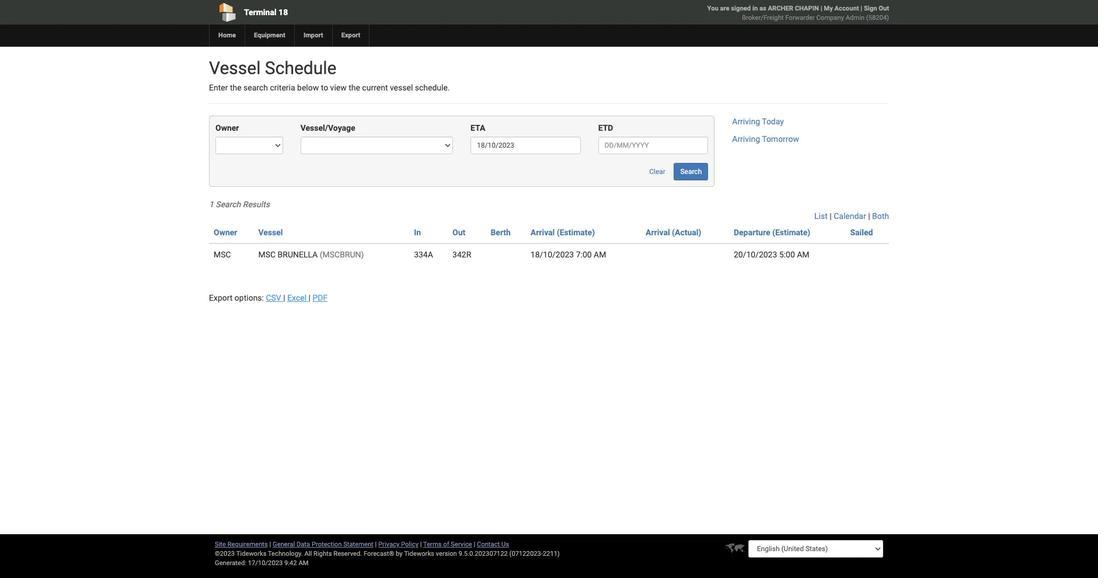 Task type: vqa. For each thing, say whether or not it's contained in the screenshot.
The Mat
no



Task type: locate. For each thing, give the bounding box(es) containing it.
vessel up enter
[[209, 58, 261, 78]]

out
[[879, 5, 889, 12], [453, 228, 466, 237]]

0 horizontal spatial export
[[209, 293, 233, 303]]

1 vertical spatial vessel
[[258, 228, 283, 237]]

owner left vessel link
[[214, 228, 237, 237]]

msc for msc
[[214, 250, 231, 260]]

out up 342r
[[453, 228, 466, 237]]

0 vertical spatial export
[[341, 32, 361, 39]]

arriving tomorrow
[[733, 135, 800, 144]]

18/10/2023
[[531, 250, 574, 260]]

0 horizontal spatial out
[[453, 228, 466, 237]]

0 horizontal spatial arrival
[[531, 228, 555, 237]]

1 msc from the left
[[214, 250, 231, 260]]

0 vertical spatial out
[[879, 5, 889, 12]]

terms of service link
[[423, 541, 472, 548]]

search
[[244, 83, 268, 92]]

am for 18/10/2023 7:00 am
[[594, 250, 606, 260]]

(07122023-
[[510, 550, 543, 558]]

1 horizontal spatial search
[[681, 168, 702, 176]]

1 arriving from the top
[[733, 117, 760, 126]]

my
[[824, 5, 833, 12]]

arriving tomorrow link
[[733, 135, 800, 144]]

vessel
[[390, 83, 413, 92]]

vessel inside vessel schedule enter the search criteria below to view the current vessel schedule.
[[209, 58, 261, 78]]

(mscbrun)
[[320, 250, 364, 260]]

export for export options: csv | excel | pdf
[[209, 293, 233, 303]]

arriving down arriving today
[[733, 135, 760, 144]]

0 horizontal spatial the
[[230, 83, 242, 92]]

1 vertical spatial owner
[[214, 228, 237, 237]]

1 horizontal spatial out
[[879, 5, 889, 12]]

1 (estimate) from the left
[[557, 228, 595, 237]]

arriving up arriving tomorrow
[[733, 117, 760, 126]]

terminal
[[244, 8, 277, 17]]

am right 5:00
[[797, 250, 810, 260]]

msc down owner link
[[214, 250, 231, 260]]

msc brunella (mscbrun)
[[258, 250, 364, 260]]

0 horizontal spatial am
[[299, 559, 309, 567]]

vessel down results
[[258, 228, 283, 237]]

arrival for arrival (actual)
[[646, 228, 670, 237]]

privacy policy link
[[378, 541, 419, 548]]

arrival down the 1 search results list | calendar | both
[[531, 228, 555, 237]]

site
[[215, 541, 226, 548]]

ETD text field
[[598, 137, 709, 154]]

1 the from the left
[[230, 83, 242, 92]]

home link
[[209, 25, 245, 47]]

sign
[[864, 5, 877, 12]]

2 horizontal spatial am
[[797, 250, 810, 260]]

1 vertical spatial out
[[453, 228, 466, 237]]

reserved.
[[334, 550, 362, 558]]

in
[[753, 5, 758, 12]]

sign out link
[[864, 5, 889, 12]]

today
[[762, 117, 784, 126]]

terminal 18
[[244, 8, 288, 17]]

| left pdf
[[309, 293, 311, 303]]

0 horizontal spatial msc
[[214, 250, 231, 260]]

to
[[321, 83, 328, 92]]

am down all in the bottom left of the page
[[299, 559, 309, 567]]

enter
[[209, 83, 228, 92]]

arriving for arriving tomorrow
[[733, 135, 760, 144]]

the right enter
[[230, 83, 242, 92]]

contact
[[477, 541, 500, 548]]

list link
[[815, 212, 828, 221]]

arrival (estimate)
[[531, 228, 595, 237]]

vessel/voyage
[[301, 123, 355, 133]]

arriving
[[733, 117, 760, 126], [733, 135, 760, 144]]

schedule.
[[415, 83, 450, 92]]

arrival
[[531, 228, 555, 237], [646, 228, 670, 237]]

search right 1
[[216, 200, 241, 209]]

0 vertical spatial vessel
[[209, 58, 261, 78]]

terms
[[423, 541, 442, 548]]

the right the view
[[349, 83, 360, 92]]

tideworks
[[404, 550, 434, 558]]

2 arriving from the top
[[733, 135, 760, 144]]

|
[[821, 5, 823, 12], [861, 5, 863, 12], [830, 212, 832, 221], [869, 212, 871, 221], [283, 293, 285, 303], [309, 293, 311, 303], [270, 541, 271, 548], [375, 541, 377, 548], [420, 541, 422, 548], [474, 541, 476, 548]]

1 horizontal spatial (estimate)
[[773, 228, 811, 237]]

| up forecast® at left
[[375, 541, 377, 548]]

departure (estimate)
[[734, 228, 811, 237]]

list
[[815, 212, 828, 221]]

0 horizontal spatial search
[[216, 200, 241, 209]]

out link
[[453, 228, 466, 237]]

1 vertical spatial arriving
[[733, 135, 760, 144]]

arrival left (actual) at top right
[[646, 228, 670, 237]]

generated:
[[215, 559, 246, 567]]

owner down enter
[[216, 123, 239, 133]]

(estimate) up 18/10/2023 7:00 am
[[557, 228, 595, 237]]

search right clear button
[[681, 168, 702, 176]]

0 vertical spatial arriving
[[733, 117, 760, 126]]

search inside the 1 search results list | calendar | both
[[216, 200, 241, 209]]

owner link
[[214, 228, 237, 237]]

©2023 tideworks
[[215, 550, 267, 558]]

export
[[341, 32, 361, 39], [209, 293, 233, 303]]

2 msc from the left
[[258, 250, 276, 260]]

search
[[681, 168, 702, 176], [216, 200, 241, 209]]

1 horizontal spatial am
[[594, 250, 606, 260]]

chapin
[[795, 5, 819, 12]]

home
[[218, 32, 236, 39]]

vessel schedule enter the search criteria below to view the current vessel schedule.
[[209, 58, 450, 92]]

1 horizontal spatial export
[[341, 32, 361, 39]]

342r
[[453, 250, 471, 260]]

1 horizontal spatial the
[[349, 83, 360, 92]]

arriving today link
[[733, 117, 784, 126]]

1 vertical spatial search
[[216, 200, 241, 209]]

vessel
[[209, 58, 261, 78], [258, 228, 283, 237]]

1 arrival from the left
[[531, 228, 555, 237]]

technology.
[[268, 550, 303, 558]]

(estimate) up 5:00
[[773, 228, 811, 237]]

2 (estimate) from the left
[[773, 228, 811, 237]]

sailed
[[851, 228, 873, 237]]

csv
[[266, 293, 281, 303]]

both
[[873, 212, 889, 221]]

msc down vessel link
[[258, 250, 276, 260]]

berth link
[[491, 228, 511, 237]]

schedule
[[265, 58, 337, 78]]

9:42
[[284, 559, 297, 567]]

1
[[209, 200, 214, 209]]

am
[[594, 250, 606, 260], [797, 250, 810, 260], [299, 559, 309, 567]]

equipment link
[[245, 25, 294, 47]]

out up (58204) at the top right of page
[[879, 5, 889, 12]]

1 vertical spatial export
[[209, 293, 233, 303]]

1 horizontal spatial arrival
[[646, 228, 670, 237]]

export for export
[[341, 32, 361, 39]]

2 arrival from the left
[[646, 228, 670, 237]]

0 horizontal spatial (estimate)
[[557, 228, 595, 237]]

all
[[305, 550, 312, 558]]

am right 7:00 at right
[[594, 250, 606, 260]]

0 vertical spatial search
[[681, 168, 702, 176]]

9.5.0.202307122
[[459, 550, 508, 558]]

statement
[[344, 541, 374, 548]]

export down the 'terminal 18' "link"
[[341, 32, 361, 39]]

export left options:
[[209, 293, 233, 303]]

version
[[436, 550, 457, 558]]

terminal 18 link
[[209, 0, 482, 25]]

1 horizontal spatial msc
[[258, 250, 276, 260]]



Task type: describe. For each thing, give the bounding box(es) containing it.
am for 20/10/2023 5:00 am
[[797, 250, 810, 260]]

am inside site requirements | general data protection statement | privacy policy | terms of service | contact us ©2023 tideworks technology. all rights reserved. forecast® by tideworks version 9.5.0.202307122 (07122023-2211) generated: 17/10/2023 9:42 am
[[299, 559, 309, 567]]

vessel for vessel
[[258, 228, 283, 237]]

pdf link
[[313, 293, 328, 303]]

| right list
[[830, 212, 832, 221]]

(58204)
[[867, 14, 889, 22]]

arriving today
[[733, 117, 784, 126]]

forecast®
[[364, 550, 394, 558]]

pdf
[[313, 293, 328, 303]]

calendar
[[834, 212, 866, 221]]

eta
[[471, 123, 486, 133]]

results
[[243, 200, 270, 209]]

of
[[443, 541, 449, 548]]

site requirements | general data protection statement | privacy policy | terms of service | contact us ©2023 tideworks technology. all rights reserved. forecast® by tideworks version 9.5.0.202307122 (07122023-2211) generated: 17/10/2023 9:42 am
[[215, 541, 560, 567]]

| up tideworks at the bottom left of page
[[420, 541, 422, 548]]

export options: csv | excel | pdf
[[209, 293, 328, 303]]

| left sign
[[861, 5, 863, 12]]

company
[[817, 14, 844, 22]]

import
[[304, 32, 323, 39]]

as
[[760, 5, 767, 12]]

excel
[[287, 293, 307, 303]]

| right the csv
[[283, 293, 285, 303]]

in link
[[414, 228, 421, 237]]

berth
[[491, 228, 511, 237]]

import link
[[294, 25, 332, 47]]

both link
[[873, 212, 889, 221]]

equipment
[[254, 32, 286, 39]]

forwarder
[[786, 14, 815, 22]]

brunella
[[278, 250, 318, 260]]

2211)
[[543, 550, 560, 558]]

you are signed in as archer chapin | my account | sign out broker/freight forwarder company admin (58204)
[[708, 5, 889, 22]]

options:
[[235, 293, 264, 303]]

vessel link
[[258, 228, 283, 237]]

arrival (actual)
[[646, 228, 702, 237]]

site requirements link
[[215, 541, 268, 548]]

requirements
[[228, 541, 268, 548]]

tomorrow
[[762, 135, 800, 144]]

334a
[[414, 250, 433, 260]]

general data protection statement link
[[273, 541, 374, 548]]

by
[[396, 550, 403, 558]]

protection
[[312, 541, 342, 548]]

| left my
[[821, 5, 823, 12]]

20/10/2023 5:00 am
[[734, 250, 810, 260]]

current
[[362, 83, 388, 92]]

20/10/2023
[[734, 250, 778, 260]]

policy
[[401, 541, 419, 548]]

departure (estimate) link
[[734, 228, 811, 237]]

arrival (actual) link
[[646, 228, 702, 237]]

departure
[[734, 228, 771, 237]]

calendar link
[[834, 212, 866, 221]]

general
[[273, 541, 295, 548]]

| left both "link"
[[869, 212, 871, 221]]

| left general
[[270, 541, 271, 548]]

data
[[297, 541, 310, 548]]

(actual)
[[672, 228, 702, 237]]

msc for msc brunella (mscbrun)
[[258, 250, 276, 260]]

18
[[279, 8, 288, 17]]

(estimate) for arrival (estimate)
[[557, 228, 595, 237]]

service
[[451, 541, 472, 548]]

you
[[708, 5, 719, 12]]

clear
[[650, 168, 666, 176]]

arrival for arrival (estimate)
[[531, 228, 555, 237]]

search button
[[674, 163, 709, 181]]

ETA text field
[[471, 137, 581, 154]]

are
[[720, 5, 730, 12]]

contact us link
[[477, 541, 509, 548]]

in
[[414, 228, 421, 237]]

| up 9.5.0.202307122
[[474, 541, 476, 548]]

etd
[[598, 123, 613, 133]]

arriving for arriving today
[[733, 117, 760, 126]]

0 vertical spatial owner
[[216, 123, 239, 133]]

18/10/2023 7:00 am
[[531, 250, 606, 260]]

view
[[330, 83, 347, 92]]

out inside you are signed in as archer chapin | my account | sign out broker/freight forwarder company admin (58204)
[[879, 5, 889, 12]]

privacy
[[378, 541, 400, 548]]

account
[[835, 5, 859, 12]]

1 search results list | calendar | both
[[209, 200, 889, 221]]

criteria
[[270, 83, 295, 92]]

rights
[[314, 550, 332, 558]]

my account link
[[824, 5, 859, 12]]

export link
[[332, 25, 369, 47]]

search inside button
[[681, 168, 702, 176]]

signed
[[731, 5, 751, 12]]

2 the from the left
[[349, 83, 360, 92]]

17/10/2023
[[248, 559, 283, 567]]

broker/freight
[[742, 14, 784, 22]]

(estimate) for departure (estimate)
[[773, 228, 811, 237]]

archer
[[768, 5, 794, 12]]

7:00
[[576, 250, 592, 260]]

vessel for vessel schedule enter the search criteria below to view the current vessel schedule.
[[209, 58, 261, 78]]

csv link
[[266, 293, 283, 303]]



